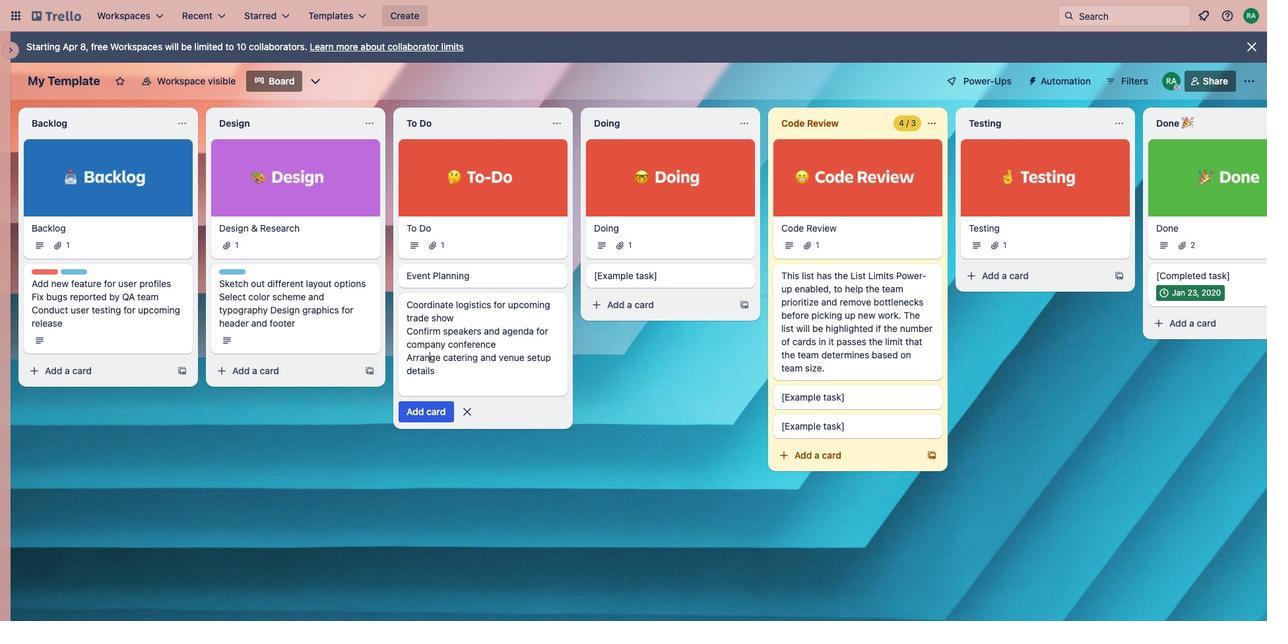 Task type: vqa. For each thing, say whether or not it's contained in the screenshot.
bottom Greg Robinson (gregrobinson96) image
no



Task type: describe. For each thing, give the bounding box(es) containing it.
doing link
[[594, 222, 747, 235]]

1 for backlog
[[66, 240, 70, 250]]

testing for testing text box
[[969, 118, 1002, 129]]

based
[[872, 349, 898, 360]]

the right if
[[884, 323, 898, 334]]

more
[[336, 41, 358, 52]]

jan 23, 2020
[[1172, 288, 1221, 297]]

event planning link
[[407, 269, 560, 282]]

Search field
[[1075, 6, 1190, 26]]

design inside sketch out different layout options select color scheme and typography design graphics for header and footer
[[270, 304, 300, 315]]

backlog for backlog text field
[[32, 118, 67, 129]]

1 vertical spatial workspaces
[[110, 41, 163, 52]]

bottlenecks
[[874, 296, 924, 307]]

new inside add new feature for user profiles fix bugs reported by qa team conduct user testing for upcoming release
[[51, 278, 69, 289]]

backlog link
[[32, 222, 185, 235]]

power-ups button
[[937, 71, 1020, 92]]

team inside add new feature for user profiles fix bugs reported by qa team conduct user testing for upcoming release
[[137, 291, 159, 302]]

1 horizontal spatial list
[[802, 270, 814, 281]]

workspace
[[157, 75, 206, 86]]

header
[[219, 317, 249, 328]]

for inside sketch out different layout options select color scheme and typography design graphics for header and footer
[[342, 304, 354, 315]]

create from template… image for doing
[[739, 299, 750, 310]]

limits
[[869, 270, 894, 281]]

0 horizontal spatial will
[[165, 41, 179, 52]]

power- inside this list has the list limits power- up enabled, to help the team prioritize and remove bottlenecks before picking up new work. the list will be highlighted if the number of cards in it passes the limit that the team determines based on team size.
[[896, 270, 927, 281]]

task] for the middle [example task] "link"
[[824, 391, 845, 402]]

event planning
[[407, 270, 470, 281]]

automation button
[[1023, 71, 1099, 92]]

a for backlog
[[65, 365, 70, 376]]

share
[[1203, 75, 1229, 86]]

add new feature for user profiles fix bugs reported by qa team conduct user testing for upcoming release link
[[32, 277, 185, 330]]

Board name text field
[[21, 71, 107, 92]]

the down of
[[782, 349, 795, 360]]

Design text field
[[211, 113, 359, 134]]

doing for doing link
[[594, 222, 619, 233]]

code for 'code review' text field
[[782, 118, 805, 129]]

limit
[[885, 336, 903, 347]]

fix
[[32, 291, 44, 302]]

new inside this list has the list limits power- up enabled, to help the team prioritize and remove bottlenecks before picking up new work. the list will be highlighted if the number of cards in it passes the limit that the team determines based on team size.
[[858, 309, 876, 321]]

1 for to do
[[441, 240, 445, 250]]

card inside button
[[426, 406, 446, 417]]

0 horizontal spatial for
[[104, 278, 116, 289]]

a for doing
[[627, 299, 632, 310]]

To Do text field
[[399, 113, 547, 134]]

🎉
[[1182, 118, 1194, 129]]

planning
[[433, 270, 470, 281]]

add inside add new feature for user profiles fix bugs reported by qa team conduct user testing for upcoming release
[[32, 278, 49, 289]]

recent button
[[174, 5, 234, 26]]

graphics
[[302, 304, 339, 315]]

help
[[845, 283, 863, 294]]

1 vertical spatial [example task]
[[782, 391, 845, 402]]

[completed
[[1157, 270, 1207, 281]]

3
[[911, 118, 916, 128]]

to for to do link
[[407, 222, 417, 233]]

size.
[[805, 362, 825, 373]]

on
[[901, 349, 911, 360]]

this
[[782, 270, 800, 281]]

customize views image
[[309, 75, 322, 88]]

add new feature for user profiles fix bugs reported by qa team conduct user testing for upcoming release
[[32, 278, 180, 328]]

color
[[248, 291, 270, 302]]

do for to do text field
[[420, 118, 432, 129]]

sketch out different layout options select color scheme and typography design graphics for header and footer
[[219, 278, 366, 328]]

add a card for design
[[232, 365, 279, 376]]

picking
[[812, 309, 842, 321]]

work.
[[878, 309, 902, 321]]

templates
[[308, 10, 353, 21]]

2 1 from the left
[[235, 240, 239, 250]]

1 for code review
[[816, 240, 820, 250]]

0 vertical spatial to
[[225, 41, 234, 52]]

code review for code review link
[[782, 222, 837, 233]]

free
[[91, 41, 108, 52]]

and for this list has the list limits power- up enabled, to help the team prioritize and remove bottlenecks before picking up new work. the list will be highlighted if the number of cards in it passes the limit that the team determines based on team size.
[[822, 296, 837, 307]]

card for code review
[[822, 449, 842, 461]]

&
[[251, 222, 258, 233]]

10
[[237, 41, 246, 52]]

qa
[[122, 291, 135, 302]]

design for design
[[219, 118, 250, 129]]

bugs
[[46, 291, 67, 302]]

passes
[[837, 336, 867, 347]]

determines
[[822, 349, 870, 360]]

event
[[407, 270, 431, 281]]

add a card button for backlog
[[24, 360, 169, 381]]

design for design & research
[[219, 222, 249, 233]]

collaborator
[[388, 41, 439, 52]]

my
[[28, 74, 45, 88]]

1 horizontal spatial up
[[845, 309, 856, 321]]

a for code review
[[815, 449, 820, 461]]

feature
[[71, 278, 101, 289]]

4 / 3
[[899, 118, 916, 128]]

to inside this list has the list limits power- up enabled, to help the team prioritize and remove bottlenecks before picking up new work. the list will be highlighted if the number of cards in it passes the limit that the team determines based on team size.
[[834, 283, 843, 294]]

visible
[[208, 75, 236, 86]]

testing for testing "link"
[[969, 222, 1000, 233]]

to for to do text field
[[407, 118, 417, 129]]

[completed task] link
[[1157, 269, 1267, 282]]

add card button
[[399, 401, 454, 422]]

open information menu image
[[1221, 9, 1234, 22]]

cancel image
[[460, 405, 474, 418]]

out
[[251, 278, 265, 289]]

review for code review link
[[807, 222, 837, 233]]

2 color: sky, title: none image from the left
[[219, 269, 246, 274]]

1 vertical spatial [example task] link
[[782, 391, 935, 404]]

[example for the middle [example task] "link"
[[782, 391, 821, 402]]

if
[[876, 323, 882, 334]]

create from template… image for backlog
[[177, 365, 187, 376]]

backlog for backlog link
[[32, 222, 66, 233]]

1 vertical spatial list
[[782, 323, 794, 334]]

cards
[[793, 336, 816, 347]]

add a card button for testing
[[961, 265, 1106, 286]]

different
[[267, 278, 304, 289]]

0 vertical spatial [example task] link
[[594, 269, 747, 282]]

workspaces button
[[89, 5, 172, 26]]

sm image
[[1023, 71, 1041, 89]]

1 color: sky, title: none image from the left
[[61, 269, 87, 274]]

card for testing
[[1010, 270, 1029, 281]]

add a card for backlog
[[45, 365, 92, 376]]

doing for the doing text box in the top of the page
[[594, 118, 620, 129]]

to do link
[[407, 222, 560, 235]]

learn more about collaborator limits link
[[310, 41, 464, 52]]

template
[[48, 74, 100, 88]]

2 vertical spatial [example task] link
[[782, 420, 935, 433]]

a for testing
[[1002, 270, 1007, 281]]

sketch out different layout options select color scheme and typography design graphics for header and footer link
[[219, 277, 372, 330]]

footer
[[270, 317, 295, 328]]

create from template… image for code review
[[927, 450, 937, 461]]

this list has the list limits power- up enabled, to help the team prioritize and remove bottlenecks before picking up new work. the list will be highlighted if the number of cards in it passes the limit that the team determines based on team size. link
[[782, 269, 935, 375]]

workspaces inside dropdown button
[[97, 10, 150, 21]]

add inside button
[[407, 406, 424, 417]]

team up bottlenecks
[[882, 283, 904, 294]]

limited
[[195, 41, 223, 52]]

team left the size.
[[782, 362, 803, 373]]

this member is an admin of this board. image
[[1174, 84, 1180, 90]]

board link
[[246, 71, 303, 92]]

design & research
[[219, 222, 300, 233]]

prioritize
[[782, 296, 819, 307]]

and for sketch out different layout options select color scheme and typography design graphics for header and footer
[[251, 317, 267, 328]]

0 horizontal spatial user
[[71, 304, 89, 315]]

0 notifications image
[[1196, 8, 1212, 24]]

card for backlog
[[72, 365, 92, 376]]

recent
[[182, 10, 213, 21]]

create
[[390, 10, 420, 21]]

will inside this list has the list limits power- up enabled, to help the team prioritize and remove bottlenecks before picking up new work. the list will be highlighted if the number of cards in it passes the limit that the team determines based on team size.
[[796, 323, 810, 334]]

power- inside "button"
[[964, 75, 995, 86]]

templates button
[[301, 5, 375, 26]]

8,
[[80, 41, 88, 52]]

back to home image
[[32, 5, 81, 26]]

Done 🎉 text field
[[1149, 113, 1267, 134]]

the right 'has'
[[835, 270, 848, 281]]

[completed task]
[[1157, 270, 1231, 281]]



Task type: locate. For each thing, give the bounding box(es) containing it.
doing inside the doing text box
[[594, 118, 620, 129]]

design up footer
[[270, 304, 300, 315]]

sketch
[[219, 278, 248, 289]]

1 horizontal spatial create from template… image
[[739, 299, 750, 310]]

1 for doing
[[628, 240, 632, 250]]

Testing text field
[[961, 113, 1109, 134]]

add a card for code review
[[795, 449, 842, 461]]

to do for to do link
[[407, 222, 431, 233]]

0 vertical spatial be
[[181, 41, 192, 52]]

share button
[[1185, 71, 1236, 92]]

new down the remove
[[858, 309, 876, 321]]

color: sky, title: none image
[[61, 269, 87, 274], [219, 269, 246, 274]]

1 down testing "link"
[[1003, 240, 1007, 250]]

number
[[900, 323, 933, 334]]

task]
[[636, 270, 657, 281], [1209, 270, 1231, 281], [824, 391, 845, 402], [824, 420, 845, 431]]

Jan 23, 2020 checkbox
[[1157, 285, 1225, 301]]

0 vertical spatial backlog
[[32, 118, 67, 129]]

color: red, title: none image
[[32, 269, 58, 274]]

new
[[51, 278, 69, 289], [858, 309, 876, 321]]

2 testing from the top
[[969, 222, 1000, 233]]

0 vertical spatial do
[[420, 118, 432, 129]]

up down the this
[[782, 283, 792, 294]]

to do inside text field
[[407, 118, 432, 129]]

to do
[[407, 118, 432, 129], [407, 222, 431, 233]]

done
[[1157, 118, 1180, 129], [1157, 222, 1179, 233]]

upcoming
[[138, 304, 180, 315]]

starting apr 8, free workspaces will be limited to 10 collaborators. learn more about collaborator limits
[[26, 41, 464, 52]]

1 down backlog link
[[66, 240, 70, 250]]

this list has the list limits power- up enabled, to help the team prioritize and remove bottlenecks before picking up new work. the list will be highlighted if the number of cards in it passes the limit that the team determines based on team size.
[[782, 270, 933, 373]]

show menu image
[[1243, 75, 1256, 88]]

workspaces down workspaces dropdown button
[[110, 41, 163, 52]]

remove
[[840, 296, 871, 307]]

1 up event planning
[[441, 240, 445, 250]]

and down typography
[[251, 317, 267, 328]]

0 vertical spatial design
[[219, 118, 250, 129]]

1 horizontal spatial color: sky, title: none image
[[219, 269, 246, 274]]

add a card button for design
[[211, 360, 356, 381]]

to do for to do text field
[[407, 118, 432, 129]]

0 horizontal spatial and
[[251, 317, 267, 328]]

1 vertical spatial power-
[[896, 270, 927, 281]]

1 horizontal spatial will
[[796, 323, 810, 334]]

the
[[835, 270, 848, 281], [866, 283, 880, 294], [884, 323, 898, 334], [869, 336, 883, 347], [782, 349, 795, 360]]

list up of
[[782, 323, 794, 334]]

1 vertical spatial to
[[407, 222, 417, 233]]

design down visible at the left of the page
[[219, 118, 250, 129]]

Doing text field
[[586, 113, 734, 134]]

task] for bottom [example task] "link"
[[824, 420, 845, 431]]

automation
[[1041, 75, 1091, 86]]

0 vertical spatial review
[[807, 118, 839, 129]]

doing inside doing link
[[594, 222, 619, 233]]

add a card button for code review
[[774, 445, 919, 466]]

1 review from the top
[[807, 118, 839, 129]]

Backlog text field
[[24, 113, 172, 134]]

4 1 from the left
[[628, 240, 632, 250]]

1 vertical spatial doing
[[594, 222, 619, 233]]

2 vertical spatial design
[[270, 304, 300, 315]]

add a card for testing
[[982, 270, 1029, 281]]

2 vertical spatial create from template… image
[[364, 365, 375, 376]]

0 horizontal spatial new
[[51, 278, 69, 289]]

Code Review text field
[[774, 113, 894, 134]]

the down if
[[869, 336, 883, 347]]

for down options
[[342, 304, 354, 315]]

[example
[[594, 270, 634, 281], [782, 391, 821, 402], [782, 420, 821, 431]]

user
[[118, 278, 137, 289], [71, 304, 89, 315]]

up up highlighted
[[845, 309, 856, 321]]

layout
[[306, 278, 332, 289]]

1 vertical spatial review
[[807, 222, 837, 233]]

[example for top [example task] "link"
[[594, 270, 634, 281]]

2 review from the top
[[807, 222, 837, 233]]

code review link
[[782, 222, 935, 235]]

research
[[260, 222, 300, 233]]

add
[[982, 270, 1000, 281], [32, 278, 49, 289], [607, 299, 625, 310], [1170, 317, 1187, 328], [45, 365, 62, 376], [232, 365, 250, 376], [407, 406, 424, 417], [795, 449, 812, 461]]

2 doing from the top
[[594, 222, 619, 233]]

Enter a title for this card… text field
[[399, 293, 568, 396]]

conduct
[[32, 304, 68, 315]]

testing inside "link"
[[969, 222, 1000, 233]]

1 horizontal spatial user
[[118, 278, 137, 289]]

1 code review from the top
[[782, 118, 839, 129]]

do for to do link
[[419, 222, 431, 233]]

0 vertical spatial create from template… image
[[1114, 270, 1125, 281]]

be left limited
[[181, 41, 192, 52]]

review inside text field
[[807, 118, 839, 129]]

be
[[181, 41, 192, 52], [813, 323, 823, 334]]

1 code from the top
[[782, 118, 805, 129]]

0 vertical spatial done
[[1157, 118, 1180, 129]]

ups
[[995, 75, 1012, 86]]

learn
[[310, 41, 334, 52]]

and up picking
[[822, 296, 837, 307]]

create from template… image
[[177, 365, 187, 376], [927, 450, 937, 461]]

a for design
[[252, 365, 257, 376]]

0 horizontal spatial create from template… image
[[364, 365, 375, 376]]

starred
[[244, 10, 277, 21]]

list up enabled,
[[802, 270, 814, 281]]

review
[[807, 118, 839, 129], [807, 222, 837, 233]]

about
[[361, 41, 385, 52]]

0 vertical spatial testing
[[969, 118, 1002, 129]]

for down "qa"
[[124, 304, 135, 315]]

1 testing from the top
[[969, 118, 1002, 129]]

user up "qa"
[[118, 278, 137, 289]]

1 vertical spatial create from template… image
[[927, 450, 937, 461]]

0 vertical spatial code
[[782, 118, 805, 129]]

1 vertical spatial be
[[813, 323, 823, 334]]

new up bugs
[[51, 278, 69, 289]]

0 vertical spatial list
[[802, 270, 814, 281]]

by
[[109, 291, 120, 302]]

code review
[[782, 118, 839, 129], [782, 222, 837, 233]]

4
[[899, 118, 904, 128]]

design & research link
[[219, 222, 372, 235]]

a
[[1002, 270, 1007, 281], [627, 299, 632, 310], [1190, 317, 1195, 328], [65, 365, 70, 376], [252, 365, 257, 376], [815, 449, 820, 461]]

options
[[334, 278, 366, 289]]

my template
[[28, 74, 100, 88]]

do inside text field
[[420, 118, 432, 129]]

1 vertical spatial do
[[419, 222, 431, 233]]

2 code from the top
[[782, 222, 804, 233]]

it
[[829, 336, 834, 347]]

2 to do from the top
[[407, 222, 431, 233]]

1 vertical spatial done
[[1157, 222, 1179, 233]]

23,
[[1188, 288, 1200, 297]]

0 horizontal spatial be
[[181, 41, 192, 52]]

apr
[[63, 41, 78, 52]]

starting
[[26, 41, 60, 52]]

2 to from the top
[[407, 222, 417, 233]]

and inside this list has the list limits power- up enabled, to help the team prioritize and remove bottlenecks before picking up new work. the list will be highlighted if the number of cards in it passes the limit that the team determines based on team size.
[[822, 296, 837, 307]]

be up in
[[813, 323, 823, 334]]

done inside text box
[[1157, 118, 1180, 129]]

add a card for doing
[[607, 299, 654, 310]]

design inside text box
[[219, 118, 250, 129]]

done up [completed
[[1157, 222, 1179, 233]]

to left help at the top right of page
[[834, 283, 843, 294]]

workspaces up free
[[97, 10, 150, 21]]

0 vertical spatial workspaces
[[97, 10, 150, 21]]

in
[[819, 336, 826, 347]]

1 up 'has'
[[816, 240, 820, 250]]

0 horizontal spatial power-
[[896, 270, 927, 281]]

task] for "[completed task]" link
[[1209, 270, 1231, 281]]

ruby anderson (rubyanderson7) image
[[1244, 8, 1260, 24]]

0 vertical spatial new
[[51, 278, 69, 289]]

workspace visible button
[[133, 71, 244, 92]]

1 vertical spatial design
[[219, 222, 249, 233]]

2 backlog from the top
[[32, 222, 66, 233]]

list
[[851, 270, 866, 281]]

1 horizontal spatial power-
[[964, 75, 995, 86]]

will up cards
[[796, 323, 810, 334]]

power- up bottlenecks
[[896, 270, 927, 281]]

code review for 'code review' text field
[[782, 118, 839, 129]]

limits
[[441, 41, 464, 52]]

scheme
[[272, 291, 306, 302]]

release
[[32, 317, 62, 328]]

select
[[219, 291, 246, 302]]

color: sky, title: none image up 'sketch'
[[219, 269, 246, 274]]

0 vertical spatial to
[[407, 118, 417, 129]]

backlog
[[32, 118, 67, 129], [32, 222, 66, 233]]

the down limits
[[866, 283, 880, 294]]

create from template… image for testing
[[1114, 270, 1125, 281]]

2 code review from the top
[[782, 222, 837, 233]]

1 vertical spatial code review
[[782, 222, 837, 233]]

done link
[[1157, 222, 1267, 235]]

for up by
[[104, 278, 116, 289]]

review for 'code review' text field
[[807, 118, 839, 129]]

0 horizontal spatial to
[[225, 41, 234, 52]]

backlog down my
[[32, 118, 67, 129]]

of
[[782, 336, 790, 347]]

create button
[[383, 5, 427, 26]]

search image
[[1064, 11, 1075, 21]]

1 for testing
[[1003, 240, 1007, 250]]

1 horizontal spatial and
[[308, 291, 324, 302]]

0 vertical spatial [example
[[594, 270, 634, 281]]

/
[[907, 118, 909, 128]]

design
[[219, 118, 250, 129], [219, 222, 249, 233], [270, 304, 300, 315]]

0 vertical spatial doing
[[594, 118, 620, 129]]

[example task] link
[[594, 269, 747, 282], [782, 391, 935, 404], [782, 420, 935, 433]]

0 vertical spatial create from template… image
[[177, 365, 187, 376]]

2 horizontal spatial and
[[822, 296, 837, 307]]

0 vertical spatial up
[[782, 283, 792, 294]]

1 vertical spatial to do
[[407, 222, 431, 233]]

0 vertical spatial user
[[118, 278, 137, 289]]

0 vertical spatial [example task]
[[594, 270, 657, 281]]

done left 🎉 at top
[[1157, 118, 1180, 129]]

1 horizontal spatial for
[[124, 304, 135, 315]]

1 horizontal spatial new
[[858, 309, 876, 321]]

ruby anderson (rubyanderson7) image
[[1162, 72, 1181, 90]]

[example for bottom [example task] "link"
[[782, 420, 821, 431]]

2
[[1191, 240, 1196, 250]]

color: sky, title: none image up feature
[[61, 269, 87, 274]]

0 vertical spatial to do
[[407, 118, 432, 129]]

1 vertical spatial testing
[[969, 222, 1000, 233]]

code review inside text field
[[782, 118, 839, 129]]

primary element
[[0, 0, 1267, 32]]

done for done
[[1157, 222, 1179, 233]]

card for design
[[260, 365, 279, 376]]

1 1 from the left
[[66, 240, 70, 250]]

1 do from the top
[[420, 118, 432, 129]]

add a card button for doing
[[586, 294, 731, 315]]

0 horizontal spatial list
[[782, 323, 794, 334]]

to inside text field
[[407, 118, 417, 129]]

1 vertical spatial to
[[834, 283, 843, 294]]

2 done from the top
[[1157, 222, 1179, 233]]

0 vertical spatial code review
[[782, 118, 839, 129]]

1 vertical spatial create from template… image
[[739, 299, 750, 310]]

2020
[[1202, 288, 1221, 297]]

1 down design & research at the left top of the page
[[235, 240, 239, 250]]

1 vertical spatial up
[[845, 309, 856, 321]]

workspace visible
[[157, 75, 236, 86]]

1 vertical spatial will
[[796, 323, 810, 334]]

0 horizontal spatial create from template… image
[[177, 365, 187, 376]]

5 1 from the left
[[816, 240, 820, 250]]

0 horizontal spatial up
[[782, 283, 792, 294]]

star or unstar board image
[[115, 76, 125, 86]]

has
[[817, 270, 832, 281]]

to left 10
[[225, 41, 234, 52]]

2 horizontal spatial for
[[342, 304, 354, 315]]

1 to from the top
[[407, 118, 417, 129]]

testing inside text box
[[969, 118, 1002, 129]]

jan
[[1172, 288, 1186, 297]]

done for done 🎉
[[1157, 118, 1180, 129]]

2 horizontal spatial create from template… image
[[1114, 270, 1125, 281]]

card for doing
[[635, 299, 654, 310]]

be inside this list has the list limits power- up enabled, to help the team prioritize and remove bottlenecks before picking up new work. the list will be highlighted if the number of cards in it passes the limit that the team determines based on team size.
[[813, 323, 823, 334]]

task] for top [example task] "link"
[[636, 270, 657, 281]]

1 vertical spatial new
[[858, 309, 876, 321]]

profiles
[[139, 278, 171, 289]]

1 horizontal spatial be
[[813, 323, 823, 334]]

1 doing from the top
[[594, 118, 620, 129]]

user down reported
[[71, 304, 89, 315]]

1 vertical spatial user
[[71, 304, 89, 315]]

reported
[[70, 291, 107, 302]]

team down cards
[[798, 349, 819, 360]]

1 vertical spatial [example
[[782, 391, 821, 402]]

workspaces
[[97, 10, 150, 21], [110, 41, 163, 52]]

backlog up color: red, title: none image
[[32, 222, 66, 233]]

2 do from the top
[[419, 222, 431, 233]]

will up the workspace
[[165, 41, 179, 52]]

code for code review link
[[782, 222, 804, 233]]

1 horizontal spatial to
[[834, 283, 843, 294]]

before
[[782, 309, 809, 321]]

up
[[782, 283, 792, 294], [845, 309, 856, 321]]

0 vertical spatial power-
[[964, 75, 995, 86]]

6 1 from the left
[[1003, 240, 1007, 250]]

power- left sm "image"
[[964, 75, 995, 86]]

highlighted
[[826, 323, 874, 334]]

1 backlog from the top
[[32, 118, 67, 129]]

backlog inside text field
[[32, 118, 67, 129]]

2 vertical spatial [example
[[782, 420, 821, 431]]

1
[[66, 240, 70, 250], [235, 240, 239, 250], [441, 240, 445, 250], [628, 240, 632, 250], [816, 240, 820, 250], [1003, 240, 1007, 250]]

2 vertical spatial [example task]
[[782, 420, 845, 431]]

1 vertical spatial backlog
[[32, 222, 66, 233]]

0 horizontal spatial color: sky, title: none image
[[61, 269, 87, 274]]

[example task]
[[594, 270, 657, 281], [782, 391, 845, 402], [782, 420, 845, 431]]

testing link
[[969, 222, 1122, 235]]

1 to do from the top
[[407, 118, 432, 129]]

1 horizontal spatial create from template… image
[[927, 450, 937, 461]]

power-ups
[[964, 75, 1012, 86]]

design left &
[[219, 222, 249, 233]]

add card
[[407, 406, 446, 417]]

code inside text field
[[782, 118, 805, 129]]

filters button
[[1102, 71, 1152, 92]]

1 vertical spatial code
[[782, 222, 804, 233]]

create from template… image for design
[[364, 365, 375, 376]]

1 done from the top
[[1157, 118, 1180, 129]]

team down profiles
[[137, 291, 159, 302]]

1 down doing link
[[628, 240, 632, 250]]

create from template… image
[[1114, 270, 1125, 281], [739, 299, 750, 310], [364, 365, 375, 376]]

3 1 from the left
[[441, 240, 445, 250]]

and down layout
[[308, 291, 324, 302]]

0 vertical spatial will
[[165, 41, 179, 52]]



